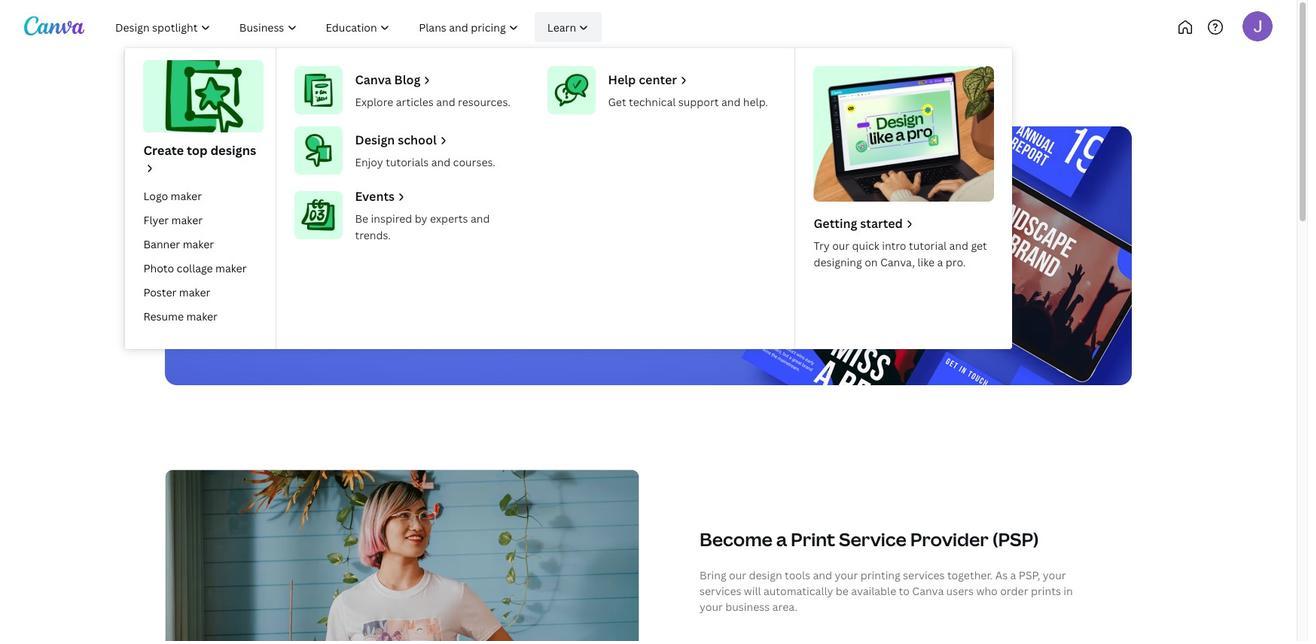 Task type: describe. For each thing, give the bounding box(es) containing it.
order
[[1001, 585, 1029, 599]]

who
[[977, 585, 998, 599]]

photo collage maker link
[[137, 256, 264, 280]]

and inside bring our design tools and your printing services together. as a psp, your services will automatically be available to canva users who order prints in your business area.
[[813, 569, 833, 583]]

quality,
[[350, 294, 392, 310]]

getting
[[814, 215, 858, 232]]

try our quick intro tutorial and get designing on canva, like a pro.
[[814, 239, 988, 270]]

to for and
[[899, 585, 910, 599]]

and right articles
[[436, 95, 456, 109]]

become
[[700, 528, 773, 552]]

design school
[[355, 132, 437, 148]]

business
[[726, 601, 770, 615]]

canva inside bring our design tools and your printing services together. as a psp, your services will automatically be available to canva users who order prints in your business area.
[[913, 585, 944, 599]]

button
[[378, 71, 413, 86]]

tools
[[785, 569, 811, 583]]

maker for poster maker
[[179, 285, 211, 299]]

designing
[[814, 255, 863, 270]]

designs inside learn 'menu'
[[211, 142, 256, 159]]

bring inside bring our design tools and your printing services together. as a psp, your services will automatically be available to canva users who order prints in your business area.
[[700, 569, 727, 583]]

photo
[[143, 261, 174, 275]]

automatically
[[764, 585, 834, 599]]

global
[[435, 313, 470, 330]]

be inspired by experts and trends.
[[355, 212, 490, 243]]

area.
[[773, 601, 798, 615]]

poster
[[143, 285, 177, 299]]

part
[[369, 313, 394, 330]]

by
[[415, 212, 428, 226]]

be inside bring our design tools and your printing services together. as a psp, your services will automatically be available to canva users who order prints in your business area.
[[836, 585, 849, 599]]

get technical support and help.
[[608, 95, 769, 109]]

bring inside partner with canva bring designs to life with canva print canva print delivers high-quality, sustainable print products to millions of users  around the world. learn how you can be part of our global print network.
[[201, 189, 295, 238]]

and inside try our quick intro tutorial and get designing on canva, like a pro.
[[950, 239, 969, 253]]

banner
[[143, 237, 180, 251]]

will
[[744, 585, 761, 599]]

to for designs
[[552, 294, 565, 310]]

collage
[[177, 261, 213, 275]]

designs inside partner with canva bring designs to life with canva print canva print delivers high-quality, sustainable print products to millions of users  around the world. learn how you can be part of our global print network.
[[302, 189, 437, 238]]

quick
[[853, 239, 880, 253]]

menu bar containing overview
[[256, 63, 512, 93]]

partnerships
[[165, 68, 250, 86]]

learn button
[[535, 12, 602, 42]]

0 vertical spatial print
[[465, 294, 493, 310]]

blog
[[394, 72, 421, 88]]

articles
[[396, 95, 434, 109]]

like
[[918, 255, 935, 270]]

create
[[143, 142, 184, 159]]

and inside be inspired by experts and trends.
[[471, 212, 490, 226]]

1 vertical spatial print
[[240, 294, 268, 310]]

explore articles and resources.
[[355, 95, 511, 109]]

0 horizontal spatial your
[[700, 601, 723, 615]]

1 vertical spatial of
[[397, 313, 409, 330]]

tutorial
[[909, 239, 947, 253]]

maker for banner maker
[[183, 237, 214, 251]]

printing
[[861, 569, 901, 583]]

create top designs link
[[137, 60, 264, 181]]

logo maker
[[143, 189, 202, 203]]

in
[[1064, 585, 1073, 599]]

millions
[[568, 294, 613, 310]]

center
[[639, 72, 677, 88]]

pro.
[[946, 255, 966, 270]]

logo maker link
[[137, 184, 264, 208]]

1 horizontal spatial your
[[835, 569, 858, 583]]

and down school
[[431, 155, 451, 170]]

0 vertical spatial services
[[903, 569, 945, 583]]

overview link
[[262, 63, 329, 93]]

resume maker
[[143, 309, 218, 324]]

together.
[[948, 569, 993, 583]]

resume maker link
[[137, 304, 264, 329]]

a inside bring our design tools and your printing services together. as a psp, your services will automatically be available to canva users who order prints in your business area.
[[1011, 569, 1017, 583]]

service
[[839, 528, 907, 552]]

help center
[[608, 72, 677, 88]]

trends.
[[355, 228, 391, 243]]

started
[[861, 215, 903, 232]]

available
[[852, 585, 897, 599]]



Task type: locate. For each thing, give the bounding box(es) containing it.
your left business
[[700, 601, 723, 615]]

maker for resume maker
[[186, 309, 218, 324]]

print
[[201, 237, 290, 286], [240, 294, 268, 310], [791, 528, 836, 552]]

1 horizontal spatial users
[[947, 585, 974, 599]]

2 horizontal spatial a
[[1011, 569, 1017, 583]]

life
[[491, 189, 547, 238]]

canva,
[[881, 255, 915, 270]]

maker down collage
[[179, 285, 211, 299]]

network.
[[505, 313, 555, 330]]

our down the sustainable
[[412, 313, 432, 330]]

our
[[833, 239, 850, 253], [412, 313, 432, 330], [729, 569, 747, 583]]

learn
[[548, 20, 576, 34], [240, 313, 273, 330]]

and right experts
[[471, 212, 490, 226]]

canva button
[[344, 71, 413, 86]]

0 vertical spatial our
[[833, 239, 850, 253]]

learn inside partner with canva bring designs to life with canva print canva print delivers high-quality, sustainable print products to millions of users  around the world. learn how you can be part of our global print network.
[[240, 313, 273, 330]]

0 horizontal spatial a
[[777, 528, 787, 552]]

(psp)
[[993, 528, 1040, 552]]

1 vertical spatial our
[[412, 313, 432, 330]]

maker up flyer maker
[[171, 189, 202, 203]]

provider
[[911, 528, 989, 552]]

1 vertical spatial a
[[777, 528, 787, 552]]

your up prints
[[1043, 569, 1067, 583]]

print right the global
[[473, 313, 502, 330]]

0 horizontal spatial to
[[444, 189, 484, 238]]

1 horizontal spatial bring
[[700, 569, 727, 583]]

products
[[496, 294, 549, 310]]

and
[[436, 95, 456, 109], [722, 95, 741, 109], [431, 155, 451, 170], [471, 212, 490, 226], [950, 239, 969, 253], [813, 569, 833, 583]]

0 horizontal spatial be
[[352, 313, 366, 330]]

canva button link
[[335, 63, 422, 93]]

high-
[[320, 294, 350, 310]]

on
[[865, 255, 878, 270]]

try
[[814, 239, 830, 253]]

you
[[303, 313, 325, 330]]

1 vertical spatial be
[[836, 585, 849, 599]]

1 horizontal spatial designs
[[302, 189, 437, 238]]

designs up partner
[[211, 142, 256, 159]]

our for become
[[729, 569, 747, 583]]

maker for flyer maker
[[171, 213, 203, 227]]

users left around
[[631, 294, 662, 310]]

services
[[903, 569, 945, 583], [700, 585, 742, 599]]

our inside partner with canva bring designs to life with canva print canva print delivers high-quality, sustainable print products to millions of users  around the world. learn how you can be part of our global print network.
[[412, 313, 432, 330]]

0 vertical spatial bring
[[201, 189, 295, 238]]

poster maker link
[[137, 280, 264, 304]]

0 horizontal spatial our
[[412, 313, 432, 330]]

can
[[328, 313, 349, 330]]

to inside bring our design tools and your printing services together. as a psp, your services will automatically be available to canva users who order prints in your business area.
[[899, 585, 910, 599]]

0 horizontal spatial services
[[700, 585, 742, 599]]

2 vertical spatial a
[[1011, 569, 1017, 583]]

our inside bring our design tools and your printing services together. as a psp, your services will automatically be available to canva users who order prints in your business area.
[[729, 569, 747, 583]]

a up tools
[[777, 528, 787, 552]]

canva blog
[[355, 72, 421, 88]]

top
[[187, 142, 208, 159]]

designs
[[211, 142, 256, 159], [302, 189, 437, 238]]

2 vertical spatial to
[[899, 585, 910, 599]]

logo
[[143, 189, 168, 203]]

delivers
[[271, 294, 318, 310]]

our for getting
[[833, 239, 850, 253]]

the
[[710, 294, 729, 310]]

1 horizontal spatial to
[[552, 294, 565, 310]]

to left the millions
[[552, 294, 565, 310]]

with
[[254, 176, 282, 188]]

1 horizontal spatial learn
[[548, 20, 576, 34]]

banner maker
[[143, 237, 214, 251]]

canva
[[286, 176, 323, 188]]

0 vertical spatial a
[[938, 255, 944, 270]]

design
[[355, 132, 395, 148]]

learn menu
[[125, 48, 1013, 350]]

to right by
[[444, 189, 484, 238]]

print partner image
[[165, 423, 640, 642]]

getting started
[[814, 215, 903, 232]]

courses.
[[453, 155, 496, 170]]

your
[[835, 569, 858, 583], [1043, 569, 1067, 583], [700, 601, 723, 615]]

banner maker link
[[137, 232, 264, 256]]

1 vertical spatial learn
[[240, 313, 273, 330]]

our up designing
[[833, 239, 850, 253]]

overview
[[271, 71, 320, 86]]

1 vertical spatial bring
[[700, 569, 727, 583]]

prints
[[1031, 585, 1062, 599]]

1 horizontal spatial a
[[938, 255, 944, 270]]

inspired
[[371, 212, 412, 226]]

0 horizontal spatial of
[[397, 313, 409, 330]]

users inside partner with canva bring designs to life with canva print canva print delivers high-quality, sustainable print products to millions of users  around the world. learn how you can be part of our global print network.
[[631, 294, 662, 310]]

2 vertical spatial our
[[729, 569, 747, 583]]

0 vertical spatial learn
[[548, 20, 576, 34]]

create top designs
[[143, 142, 256, 159]]

and up pro.
[[950, 239, 969, 253]]

be
[[355, 212, 369, 226]]

1 horizontal spatial of
[[616, 294, 628, 310]]

maker
[[171, 189, 202, 203], [171, 213, 203, 227], [183, 237, 214, 251], [216, 261, 247, 275], [179, 285, 211, 299], [186, 309, 218, 324]]

0 vertical spatial to
[[444, 189, 484, 238]]

print
[[465, 294, 493, 310], [473, 313, 502, 330]]

maker up banner maker
[[171, 213, 203, 227]]

technical
[[629, 95, 676, 109]]

flyer maker
[[143, 213, 203, 227]]

of right the millions
[[616, 294, 628, 310]]

be left available
[[836, 585, 849, 599]]

flyer maker link
[[137, 208, 264, 232]]

canva inside the "canva button" link
[[344, 71, 375, 86]]

0 horizontal spatial designs
[[211, 142, 256, 159]]

users down together.
[[947, 585, 974, 599]]

maker up photo collage maker link
[[183, 237, 214, 251]]

1 vertical spatial to
[[552, 294, 565, 310]]

bring our design tools and your printing services together. as a psp, your services will automatically be available to canva users who order prints in your business area.
[[700, 569, 1073, 615]]

print up the global
[[465, 294, 493, 310]]

our up will
[[729, 569, 747, 583]]

bring down with
[[201, 189, 295, 238]]

as
[[996, 569, 1008, 583]]

help.
[[744, 95, 769, 109]]

0 vertical spatial be
[[352, 313, 366, 330]]

experts
[[430, 212, 468, 226]]

partner with canva bring designs to life with canva print canva print delivers high-quality, sustainable print products to millions of users  around the world. learn how you can be part of our global print network.
[[201, 176, 752, 330]]

partner
[[201, 176, 251, 188]]

canva inside learn 'menu'
[[355, 72, 392, 88]]

top level navigation element
[[102, 12, 1013, 350]]

school
[[398, 132, 437, 148]]

to
[[444, 189, 484, 238], [552, 294, 565, 310], [899, 585, 910, 599]]

learn inside dropdown button
[[548, 20, 576, 34]]

2 horizontal spatial our
[[833, 239, 850, 253]]

to down printing
[[899, 585, 910, 599]]

get
[[971, 239, 988, 253]]

how
[[276, 313, 301, 330]]

maker for logo maker
[[171, 189, 202, 203]]

users inside bring our design tools and your printing services together. as a psp, your services will automatically be available to canva users who order prints in your business area.
[[947, 585, 974, 599]]

0 horizontal spatial bring
[[201, 189, 295, 238]]

intro
[[882, 239, 907, 253]]

0 vertical spatial users
[[631, 294, 662, 310]]

0 vertical spatial designs
[[211, 142, 256, 159]]

services right printing
[[903, 569, 945, 583]]

of right 'part'
[[397, 313, 409, 330]]

0 horizontal spatial users
[[631, 294, 662, 310]]

support
[[679, 95, 719, 109]]

events
[[355, 188, 395, 205]]

services up business
[[700, 585, 742, 599]]

enjoy tutorials and courses.
[[355, 155, 496, 170]]

poster maker
[[143, 285, 211, 299]]

photo collage maker
[[143, 261, 247, 275]]

of
[[616, 294, 628, 310], [397, 313, 409, 330]]

your up available
[[835, 569, 858, 583]]

be inside partner with canva bring designs to life with canva print canva print delivers high-quality, sustainable print products to millions of users  around the world. learn how you can be part of our global print network.
[[352, 313, 366, 330]]

0 vertical spatial of
[[616, 294, 628, 310]]

be right can at the left of page
[[352, 313, 366, 330]]

0 vertical spatial print
[[201, 237, 290, 286]]

and right tools
[[813, 569, 833, 583]]

enjoy
[[355, 155, 383, 170]]

psp,
[[1019, 569, 1041, 583]]

a
[[938, 255, 944, 270], [777, 528, 787, 552], [1011, 569, 1017, 583]]

resources.
[[458, 95, 511, 109]]

1 vertical spatial designs
[[302, 189, 437, 238]]

flyer
[[143, 213, 169, 227]]

1 horizontal spatial services
[[903, 569, 945, 583]]

2 horizontal spatial your
[[1043, 569, 1067, 583]]

bring down become
[[700, 569, 727, 583]]

design
[[749, 569, 783, 583]]

help
[[608, 72, 636, 88]]

maker right collage
[[216, 261, 247, 275]]

a right like
[[938, 255, 944, 270]]

resume
[[143, 309, 184, 324]]

a inside try our quick intro tutorial and get designing on canva, like a pro.
[[938, 255, 944, 270]]

2 horizontal spatial to
[[899, 585, 910, 599]]

sustainable
[[395, 294, 462, 310]]

menu bar
[[256, 63, 512, 93]]

1 vertical spatial services
[[700, 585, 742, 599]]

tutorials
[[386, 155, 429, 170]]

1 horizontal spatial our
[[729, 569, 747, 583]]

and left help.
[[722, 95, 741, 109]]

become a print service provider (psp)
[[700, 528, 1040, 552]]

designs down enjoy
[[302, 189, 437, 238]]

1 horizontal spatial be
[[836, 585, 849, 599]]

our inside try our quick intro tutorial and get designing on canva, like a pro.
[[833, 239, 850, 253]]

0 horizontal spatial learn
[[240, 313, 273, 330]]

a right as
[[1011, 569, 1017, 583]]

1 vertical spatial print
[[473, 313, 502, 330]]

maker down poster maker link
[[186, 309, 218, 324]]

2 vertical spatial print
[[791, 528, 836, 552]]

explore
[[355, 95, 394, 109]]

1 vertical spatial users
[[947, 585, 974, 599]]



Task type: vqa. For each thing, say whether or not it's contained in the screenshot.
a inside Bring our design tools and your printing services together. As a PSP, your services will automatically be available to Canva users who order prints in your business area.
yes



